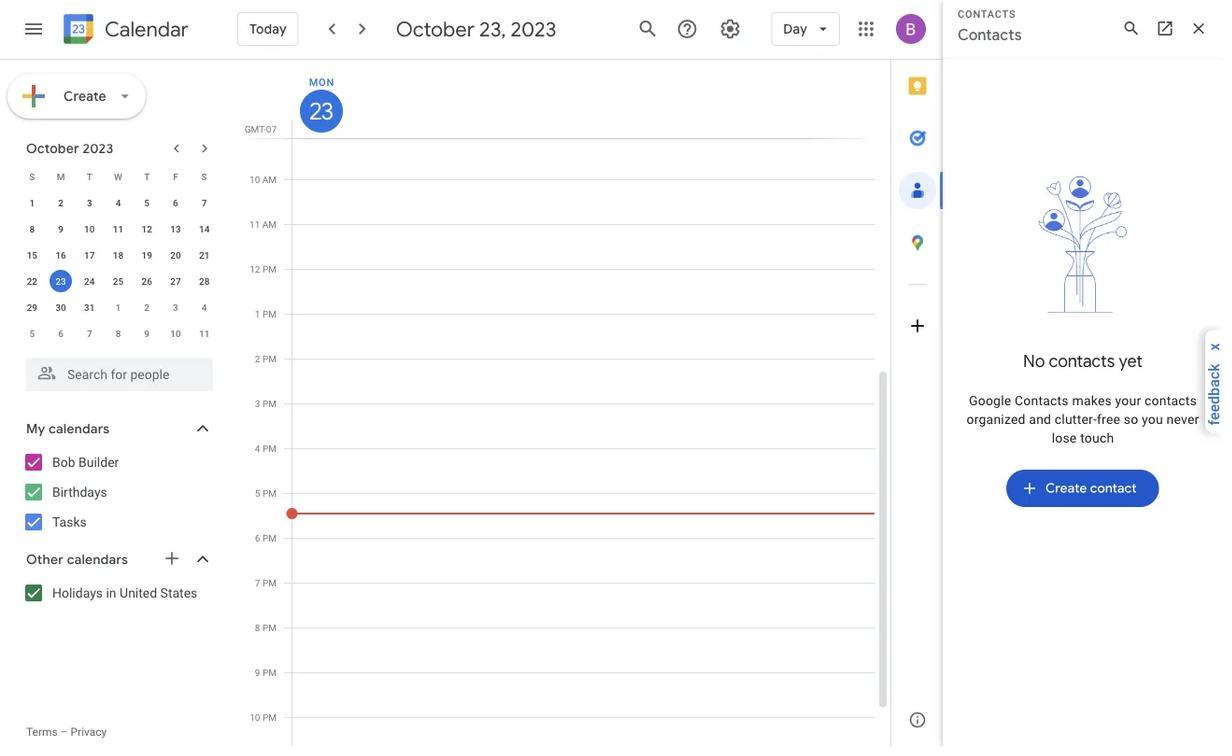 Task type: locate. For each thing, give the bounding box(es) containing it.
3 inside grid
[[255, 398, 260, 409]]

0 vertical spatial 12
[[142, 223, 152, 235]]

23 down 16
[[56, 276, 66, 287]]

19
[[142, 250, 152, 261]]

am down '9 am'
[[262, 174, 277, 185]]

5 up 6 pm
[[255, 488, 260, 499]]

calendars up in
[[67, 552, 128, 568]]

9
[[255, 129, 260, 140], [58, 223, 63, 235], [144, 328, 150, 339], [255, 668, 260, 679]]

row containing 15
[[18, 242, 219, 268]]

None search field
[[0, 351, 232, 392]]

4 for 4 pm
[[255, 443, 260, 454]]

pm down the '1 pm'
[[263, 353, 277, 365]]

november 2 element
[[136, 296, 158, 319]]

2 horizontal spatial 11
[[250, 219, 260, 230]]

2023 down create
[[83, 140, 113, 157]]

f
[[173, 171, 178, 182]]

12 down 11 am
[[250, 264, 260, 275]]

monday, october 23, today element
[[300, 90, 343, 133]]

tab list
[[892, 60, 944, 695]]

create button
[[7, 74, 146, 119]]

pm down 9 pm
[[263, 712, 277, 724]]

0 horizontal spatial 2023
[[83, 140, 113, 157]]

9 pm from the top
[[263, 623, 277, 634]]

3 down 2 pm
[[255, 398, 260, 409]]

1 vertical spatial am
[[262, 174, 277, 185]]

my
[[26, 421, 45, 437]]

0 vertical spatial 7
[[202, 197, 207, 208]]

3 up 10 element
[[87, 197, 92, 208]]

today
[[250, 21, 287, 37]]

23
[[309, 97, 332, 126], [56, 276, 66, 287]]

8 down 7 pm
[[255, 623, 260, 634]]

1 down 12 pm
[[255, 309, 260, 320]]

1 horizontal spatial 7
[[202, 197, 207, 208]]

gmt-07
[[245, 123, 277, 135]]

4 pm from the top
[[263, 398, 277, 409]]

1 horizontal spatial 3
[[173, 302, 178, 313]]

1 inside 23 grid
[[255, 309, 260, 320]]

6 up 7 pm
[[255, 533, 260, 544]]

2 vertical spatial 7
[[255, 578, 260, 589]]

4 inside 23 grid
[[255, 443, 260, 454]]

10 up 17
[[84, 223, 95, 235]]

0 vertical spatial 5
[[144, 197, 150, 208]]

10 pm
[[250, 712, 277, 724]]

2 horizontal spatial 8
[[255, 623, 260, 634]]

22
[[27, 276, 37, 287]]

row down november 1 element
[[18, 321, 219, 347]]

0 vertical spatial 2
[[58, 197, 63, 208]]

20
[[170, 250, 181, 261]]

13 element
[[164, 218, 187, 240]]

pm for 3 pm
[[263, 398, 277, 409]]

0 horizontal spatial 7
[[87, 328, 92, 339]]

pm up 2 pm
[[263, 309, 277, 320]]

1 s from the left
[[29, 171, 35, 182]]

bob builder
[[52, 455, 119, 470]]

0 vertical spatial am
[[262, 129, 277, 140]]

10 for 10 am
[[250, 174, 260, 185]]

10 inside 10 element
[[84, 223, 95, 235]]

23 grid
[[239, 60, 891, 748]]

1 horizontal spatial 2023
[[511, 16, 557, 42]]

07
[[266, 123, 277, 135]]

8 down november 1 element
[[116, 328, 121, 339]]

2 vertical spatial 4
[[255, 443, 260, 454]]

11 down november 4 element
[[199, 328, 210, 339]]

23 cell
[[46, 268, 75, 295]]

s left m
[[29, 171, 35, 182]]

united
[[120, 586, 157, 601]]

0 horizontal spatial s
[[29, 171, 35, 182]]

1 vertical spatial 3
[[173, 302, 178, 313]]

pm down 7 pm
[[263, 623, 277, 634]]

november 3 element
[[164, 296, 187, 319]]

6 pm from the top
[[263, 488, 277, 499]]

am
[[262, 129, 277, 140], [262, 174, 277, 185], [262, 219, 277, 230]]

2 horizontal spatial 3
[[255, 398, 260, 409]]

1 vertical spatial 23
[[56, 276, 66, 287]]

pm down 6 pm
[[263, 578, 277, 589]]

11 for 11 element at the left top of the page
[[113, 223, 124, 235]]

9 for 9 pm
[[255, 668, 260, 679]]

pm for 4 pm
[[263, 443, 277, 454]]

4 row from the top
[[18, 242, 219, 268]]

10 for 10 element
[[84, 223, 95, 235]]

other
[[26, 552, 64, 568]]

0 vertical spatial calendars
[[49, 421, 110, 437]]

1 row from the top
[[18, 164, 219, 190]]

row
[[18, 164, 219, 190], [18, 190, 219, 216], [18, 216, 219, 242], [18, 242, 219, 268], [18, 268, 219, 295], [18, 295, 219, 321], [18, 321, 219, 347]]

7 down 6 pm
[[255, 578, 260, 589]]

23 inside cell
[[56, 276, 66, 287]]

28
[[199, 276, 210, 287]]

2 horizontal spatial 5
[[255, 488, 260, 499]]

11 inside 23 grid
[[250, 219, 260, 230]]

5 up the 12 element at the top left of page
[[144, 197, 150, 208]]

6 row from the top
[[18, 295, 219, 321]]

today button
[[237, 7, 299, 51]]

11 pm from the top
[[263, 712, 277, 724]]

2 vertical spatial 8
[[255, 623, 260, 634]]

0 vertical spatial 6
[[173, 197, 178, 208]]

calendars
[[49, 421, 110, 437], [67, 552, 128, 568]]

2023 right 23,
[[511, 16, 557, 42]]

26
[[142, 276, 152, 287]]

15
[[27, 250, 37, 261]]

2 up 'november 9' element on the left top of the page
[[144, 302, 150, 313]]

9 for 9 am
[[255, 129, 260, 140]]

1 horizontal spatial 8
[[116, 328, 121, 339]]

other calendars button
[[4, 545, 232, 575]]

1 pm
[[255, 309, 277, 320]]

10 inside november 10 "element"
[[170, 328, 181, 339]]

pm up 5 pm
[[263, 443, 277, 454]]

4 for november 4 element
[[202, 302, 207, 313]]

row up november 1 element
[[18, 268, 219, 295]]

row down 11 element at the left top of the page
[[18, 242, 219, 268]]

9 left 07
[[255, 129, 260, 140]]

3 row from the top
[[18, 216, 219, 242]]

0 vertical spatial october
[[396, 16, 475, 42]]

1 horizontal spatial 11
[[199, 328, 210, 339]]

t
[[87, 171, 92, 182], [144, 171, 150, 182]]

23 down the mon
[[309, 97, 332, 126]]

11 inside 11 element
[[113, 223, 124, 235]]

1 pm from the top
[[263, 264, 277, 275]]

4 up 11 element at the left top of the page
[[116, 197, 121, 208]]

2 vertical spatial 3
[[255, 398, 260, 409]]

holidays
[[52, 586, 103, 601]]

11 up 18 at left top
[[113, 223, 124, 235]]

row containing s
[[18, 164, 219, 190]]

8 up 15 element
[[29, 223, 35, 235]]

8 pm from the top
[[263, 578, 277, 589]]

18 element
[[107, 244, 129, 266]]

1 horizontal spatial 4
[[202, 302, 207, 313]]

holidays in united states
[[52, 586, 198, 601]]

pm up 7 pm
[[263, 533, 277, 544]]

1 horizontal spatial 6
[[173, 197, 178, 208]]

11 down 10 am
[[250, 219, 260, 230]]

8
[[29, 223, 35, 235], [116, 328, 121, 339], [255, 623, 260, 634]]

10 down 9 pm
[[250, 712, 260, 724]]

29
[[27, 302, 37, 313]]

6 inside 23 grid
[[255, 533, 260, 544]]

21 element
[[193, 244, 216, 266]]

october left 23,
[[396, 16, 475, 42]]

7 up 14 element
[[202, 197, 207, 208]]

30 element
[[50, 296, 72, 319]]

pm down 2 pm
[[263, 398, 277, 409]]

7 down 31 element
[[87, 328, 92, 339]]

3
[[87, 197, 92, 208], [173, 302, 178, 313], [255, 398, 260, 409]]

row up 11 element at the left top of the page
[[18, 164, 219, 190]]

builder
[[79, 455, 119, 470]]

29 element
[[21, 296, 43, 319]]

2 horizontal spatial 7
[[255, 578, 260, 589]]

18
[[113, 250, 124, 261]]

0 horizontal spatial 11
[[113, 223, 124, 235]]

0 vertical spatial 23
[[309, 97, 332, 126]]

0 horizontal spatial 12
[[142, 223, 152, 235]]

pm for 10 pm
[[263, 712, 277, 724]]

1 am from the top
[[262, 129, 277, 140]]

7 row from the top
[[18, 321, 219, 347]]

24
[[84, 276, 95, 287]]

2 pm from the top
[[263, 309, 277, 320]]

1 vertical spatial 2023
[[83, 140, 113, 157]]

6 down 30 element
[[58, 328, 63, 339]]

s
[[29, 171, 35, 182], [202, 171, 207, 182]]

1 horizontal spatial 1
[[116, 302, 121, 313]]

3 am from the top
[[262, 219, 277, 230]]

2 vertical spatial 6
[[255, 533, 260, 544]]

2 horizontal spatial 6
[[255, 533, 260, 544]]

10 for 10 pm
[[250, 712, 260, 724]]

1 horizontal spatial 5
[[144, 197, 150, 208]]

6 down f
[[173, 197, 178, 208]]

7
[[202, 197, 207, 208], [87, 328, 92, 339], [255, 578, 260, 589]]

other calendars
[[26, 552, 128, 568]]

10 pm from the top
[[263, 668, 277, 679]]

22 element
[[21, 270, 43, 293]]

2 vertical spatial 2
[[255, 353, 260, 365]]

11
[[250, 219, 260, 230], [113, 223, 124, 235], [199, 328, 210, 339]]

23 column header
[[292, 60, 876, 138]]

1 vertical spatial 6
[[58, 328, 63, 339]]

1 vertical spatial 4
[[202, 302, 207, 313]]

2 horizontal spatial 4
[[255, 443, 260, 454]]

5 row from the top
[[18, 268, 219, 295]]

october 2023 grid
[[18, 164, 219, 347]]

pm
[[263, 264, 277, 275], [263, 309, 277, 320], [263, 353, 277, 365], [263, 398, 277, 409], [263, 443, 277, 454], [263, 488, 277, 499], [263, 533, 277, 544], [263, 578, 277, 589], [263, 623, 277, 634], [263, 668, 277, 679], [263, 712, 277, 724]]

3 down 27 'element'
[[173, 302, 178, 313]]

1 vertical spatial 5
[[29, 328, 35, 339]]

4 up 5 pm
[[255, 443, 260, 454]]

row up 18 element
[[18, 216, 219, 242]]

1 vertical spatial 7
[[87, 328, 92, 339]]

12 pm
[[250, 264, 277, 275]]

am up 10 am
[[262, 129, 277, 140]]

0 horizontal spatial 23
[[56, 276, 66, 287]]

row down w
[[18, 190, 219, 216]]

t left f
[[144, 171, 150, 182]]

1 horizontal spatial october
[[396, 16, 475, 42]]

november 8 element
[[107, 323, 129, 345]]

31 element
[[78, 296, 101, 319]]

8 for november 8 element
[[116, 328, 121, 339]]

2 for 2 pm
[[255, 353, 260, 365]]

10 up 11 am
[[250, 174, 260, 185]]

1 for november 1 element
[[116, 302, 121, 313]]

9 pm
[[255, 668, 277, 679]]

1 vertical spatial 8
[[116, 328, 121, 339]]

Search for people text field
[[37, 358, 202, 392]]

pm up 6 pm
[[263, 488, 277, 499]]

october up m
[[26, 140, 79, 157]]

8 inside 23 grid
[[255, 623, 260, 634]]

my calendars list
[[4, 448, 232, 538]]

pm down the 8 pm at bottom left
[[263, 668, 277, 679]]

7 inside 23 grid
[[255, 578, 260, 589]]

row group
[[18, 190, 219, 347]]

0 horizontal spatial t
[[87, 171, 92, 182]]

tab list inside side panel section
[[892, 60, 944, 695]]

15 element
[[21, 244, 43, 266]]

t right m
[[87, 171, 92, 182]]

7 pm
[[255, 578, 277, 589]]

0 horizontal spatial october
[[26, 140, 79, 157]]

9 up the 16 'element'
[[58, 223, 63, 235]]

0 horizontal spatial 6
[[58, 328, 63, 339]]

2 down the '1 pm'
[[255, 353, 260, 365]]

9 down the november 2 element
[[144, 328, 150, 339]]

calendars up bob builder
[[49, 421, 110, 437]]

1 horizontal spatial 2
[[144, 302, 150, 313]]

1 vertical spatial october
[[26, 140, 79, 157]]

october 2023
[[26, 140, 113, 157]]

5 down 29 element
[[29, 328, 35, 339]]

4
[[116, 197, 121, 208], [202, 302, 207, 313], [255, 443, 260, 454]]

2 am from the top
[[262, 174, 277, 185]]

0 vertical spatial 3
[[87, 197, 92, 208]]

11 inside the november 11 element
[[199, 328, 210, 339]]

0 horizontal spatial 8
[[29, 223, 35, 235]]

1 vertical spatial calendars
[[67, 552, 128, 568]]

12 inside 23 grid
[[250, 264, 260, 275]]

2 row from the top
[[18, 190, 219, 216]]

2023
[[511, 16, 557, 42], [83, 140, 113, 157]]

12 up '19'
[[142, 223, 152, 235]]

10
[[250, 174, 260, 185], [84, 223, 95, 235], [170, 328, 181, 339], [250, 712, 260, 724]]

2 inside grid
[[255, 353, 260, 365]]

1 for 1 pm
[[255, 309, 260, 320]]

9 up 10 pm
[[255, 668, 260, 679]]

2 vertical spatial am
[[262, 219, 277, 230]]

2 s from the left
[[202, 171, 207, 182]]

1 vertical spatial 2
[[144, 302, 150, 313]]

2 horizontal spatial 1
[[255, 309, 260, 320]]

1 vertical spatial 12
[[250, 264, 260, 275]]

1 horizontal spatial s
[[202, 171, 207, 182]]

27
[[170, 276, 181, 287]]

1 horizontal spatial 12
[[250, 264, 260, 275]]

2
[[58, 197, 63, 208], [144, 302, 150, 313], [255, 353, 260, 365]]

16
[[56, 250, 66, 261]]

5 inside 23 grid
[[255, 488, 260, 499]]

12 inside the october 2023 grid
[[142, 223, 152, 235]]

1 up 15 element
[[29, 197, 35, 208]]

calendar heading
[[101, 16, 189, 43]]

1 up november 8 element
[[116, 302, 121, 313]]

6
[[173, 197, 178, 208], [58, 328, 63, 339], [255, 533, 260, 544]]

1 horizontal spatial t
[[144, 171, 150, 182]]

2 vertical spatial 5
[[255, 488, 260, 499]]

12 for 12
[[142, 223, 152, 235]]

3 pm
[[255, 398, 277, 409]]

5
[[144, 197, 150, 208], [29, 328, 35, 339], [255, 488, 260, 499]]

privacy
[[71, 726, 107, 740]]

4 up the november 11 element
[[202, 302, 207, 313]]

privacy link
[[71, 726, 107, 740]]

5 pm from the top
[[263, 443, 277, 454]]

october
[[396, 16, 475, 42], [26, 140, 79, 157]]

11 am
[[250, 219, 277, 230]]

0 vertical spatial 4
[[116, 197, 121, 208]]

12
[[142, 223, 152, 235], [250, 264, 260, 275]]

0 vertical spatial 8
[[29, 223, 35, 235]]

1
[[29, 197, 35, 208], [116, 302, 121, 313], [255, 309, 260, 320]]

7 pm from the top
[[263, 533, 277, 544]]

7 for 7 pm
[[255, 578, 260, 589]]

10 down november 3 element
[[170, 328, 181, 339]]

25
[[113, 276, 124, 287]]

3 pm from the top
[[263, 353, 277, 365]]

am up 12 pm
[[262, 219, 277, 230]]

settings menu image
[[719, 18, 742, 40]]

day
[[784, 21, 808, 37]]

–
[[60, 726, 68, 740]]

states
[[160, 586, 198, 601]]

0 horizontal spatial 5
[[29, 328, 35, 339]]

5 for 5 pm
[[255, 488, 260, 499]]

1 horizontal spatial 23
[[309, 97, 332, 126]]

3 for 3 pm
[[255, 398, 260, 409]]

create
[[64, 88, 106, 104]]

row up november 8 element
[[18, 295, 219, 321]]

am for 9 am
[[262, 129, 277, 140]]

s right f
[[202, 171, 207, 182]]

pm for 7 pm
[[263, 578, 277, 589]]

october 23, 2023
[[396, 16, 557, 42]]

2 horizontal spatial 2
[[255, 353, 260, 365]]

2 down m
[[58, 197, 63, 208]]

pm up the '1 pm'
[[263, 264, 277, 275]]



Task type: vqa. For each thing, say whether or not it's contained in the screenshot.
April 4 element
no



Task type: describe. For each thing, give the bounding box(es) containing it.
row group containing 1
[[18, 190, 219, 347]]

24 element
[[78, 270, 101, 293]]

terms link
[[26, 726, 58, 740]]

bob
[[52, 455, 75, 470]]

2 pm
[[255, 353, 277, 365]]

row containing 29
[[18, 295, 219, 321]]

mon
[[309, 76, 335, 88]]

pm for 8 pm
[[263, 623, 277, 634]]

my calendars button
[[4, 414, 232, 444]]

am for 11 am
[[262, 219, 277, 230]]

november 11 element
[[193, 323, 216, 345]]

10 element
[[78, 218, 101, 240]]

14 element
[[193, 218, 216, 240]]

10 am
[[250, 174, 277, 185]]

21
[[199, 250, 210, 261]]

pm for 1 pm
[[263, 309, 277, 320]]

calendar
[[105, 16, 189, 43]]

w
[[114, 171, 122, 182]]

11 for 11 am
[[250, 219, 260, 230]]

row containing 5
[[18, 321, 219, 347]]

23 inside mon 23
[[309, 97, 332, 126]]

6 for november 6 element
[[58, 328, 63, 339]]

tasks
[[52, 515, 87, 530]]

2 for the november 2 element
[[144, 302, 150, 313]]

calendar element
[[60, 10, 189, 51]]

terms
[[26, 726, 58, 740]]

november 6 element
[[50, 323, 72, 345]]

row containing 22
[[18, 268, 219, 295]]

28 element
[[193, 270, 216, 293]]

side panel section
[[891, 60, 944, 747]]

5 for november 5 element
[[29, 328, 35, 339]]

17
[[84, 250, 95, 261]]

12 element
[[136, 218, 158, 240]]

2 t from the left
[[144, 171, 150, 182]]

16 element
[[50, 244, 72, 266]]

0 horizontal spatial 1
[[29, 197, 35, 208]]

31
[[84, 302, 95, 313]]

14
[[199, 223, 210, 235]]

13
[[170, 223, 181, 235]]

november 5 element
[[21, 323, 43, 345]]

1 t from the left
[[87, 171, 92, 182]]

am for 10 am
[[262, 174, 277, 185]]

main drawer image
[[22, 18, 45, 40]]

6 for 6 pm
[[255, 533, 260, 544]]

12 for 12 pm
[[250, 264, 260, 275]]

in
[[106, 586, 116, 601]]

november 4 element
[[193, 296, 216, 319]]

pm for 5 pm
[[263, 488, 277, 499]]

30
[[56, 302, 66, 313]]

19 element
[[136, 244, 158, 266]]

mon 23
[[309, 76, 335, 126]]

pm for 6 pm
[[263, 533, 277, 544]]

8 for 8 pm
[[255, 623, 260, 634]]

add other calendars image
[[163, 550, 181, 568]]

10 for november 10 "element"
[[170, 328, 181, 339]]

row containing 1
[[18, 190, 219, 216]]

november 1 element
[[107, 296, 129, 319]]

terms – privacy
[[26, 726, 107, 740]]

0 horizontal spatial 3
[[87, 197, 92, 208]]

november 7 element
[[78, 323, 101, 345]]

pm for 2 pm
[[263, 353, 277, 365]]

17 element
[[78, 244, 101, 266]]

8 pm
[[255, 623, 277, 634]]

9 for 'november 9' element on the left top of the page
[[144, 328, 150, 339]]

row containing 8
[[18, 216, 219, 242]]

7 for november 7 element
[[87, 328, 92, 339]]

27 element
[[164, 270, 187, 293]]

25 element
[[107, 270, 129, 293]]

23, today element
[[50, 270, 72, 293]]

6 pm
[[255, 533, 277, 544]]

9 am
[[255, 129, 277, 140]]

4 pm
[[255, 443, 277, 454]]

0 horizontal spatial 4
[[116, 197, 121, 208]]

pm for 12 pm
[[263, 264, 277, 275]]

11 element
[[107, 218, 129, 240]]

birthdays
[[52, 485, 107, 500]]

20 element
[[164, 244, 187, 266]]

23,
[[480, 16, 506, 42]]

november 10 element
[[164, 323, 187, 345]]

calendars for other calendars
[[67, 552, 128, 568]]

october for october 2023
[[26, 140, 79, 157]]

11 for the november 11 element
[[199, 328, 210, 339]]

my calendars
[[26, 421, 110, 437]]

3 for november 3 element
[[173, 302, 178, 313]]

m
[[57, 171, 65, 182]]

5 pm
[[255, 488, 277, 499]]

support image
[[676, 18, 699, 40]]

november 9 element
[[136, 323, 158, 345]]

gmt-
[[245, 123, 266, 135]]

pm for 9 pm
[[263, 668, 277, 679]]

0 horizontal spatial 2
[[58, 197, 63, 208]]

day button
[[772, 7, 840, 51]]

calendars for my calendars
[[49, 421, 110, 437]]

0 vertical spatial 2023
[[511, 16, 557, 42]]

october for october 23, 2023
[[396, 16, 475, 42]]

26 element
[[136, 270, 158, 293]]



